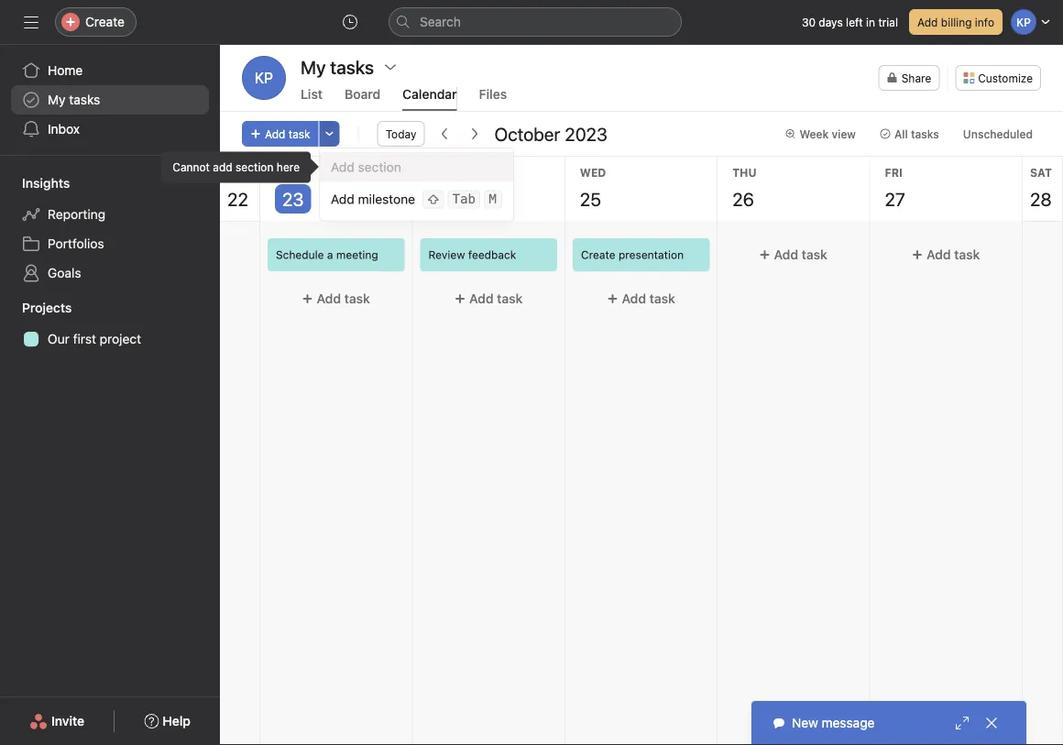 Task type: locate. For each thing, give the bounding box(es) containing it.
1 horizontal spatial section
[[358, 160, 402, 175]]

create up home link
[[85, 14, 125, 29]]

add task button
[[242, 121, 319, 147], [726, 238, 863, 271], [878, 238, 1015, 271], [268, 282, 405, 316], [420, 282, 557, 316], [573, 282, 710, 316]]

our
[[48, 332, 70, 347]]

previous week image
[[438, 127, 453, 141]]

inbox link
[[11, 115, 209, 144]]

all tasks button
[[872, 121, 948, 147]]

share button
[[879, 65, 940, 91]]

section
[[358, 160, 402, 175], [236, 161, 274, 174]]

create presentation
[[581, 249, 684, 261]]

our first project
[[48, 332, 141, 347]]

unscheduled button
[[956, 121, 1042, 147]]

insights element
[[0, 167, 220, 292]]

30 days left in trial
[[802, 16, 899, 28]]

cannot add section here
[[173, 161, 300, 174]]

today
[[386, 127, 417, 140]]

sun 22
[[227, 166, 252, 210]]

task
[[289, 127, 311, 140], [802, 247, 828, 262], [955, 247, 981, 262], [345, 291, 370, 306], [497, 291, 523, 306], [650, 291, 676, 306]]

section right add
[[236, 161, 274, 174]]

more actions image
[[324, 128, 335, 139]]

close image
[[985, 716, 1000, 731]]

all tasks
[[895, 127, 940, 140]]

1 horizontal spatial create
[[581, 249, 616, 261]]

tasks for all tasks
[[912, 127, 940, 140]]

home
[[48, 63, 83, 78]]

m
[[490, 192, 497, 207]]

october 2023
[[495, 123, 608, 144]]

mon
[[275, 166, 302, 179]]

tasks right all
[[912, 127, 940, 140]]

my tasks
[[301, 56, 374, 77]]

files link
[[479, 87, 507, 111]]

search list box
[[389, 7, 682, 37]]

sat 28
[[1031, 166, 1053, 210]]

1 horizontal spatial tasks
[[912, 127, 940, 140]]

wed 25
[[580, 166, 607, 210]]

schedule a meeting
[[276, 249, 379, 261]]

section up add milestone
[[358, 160, 402, 175]]

kp
[[255, 69, 273, 87]]

my
[[48, 92, 66, 107]]

0 vertical spatial tasks
[[69, 92, 100, 107]]

create inside create popup button
[[85, 14, 125, 29]]

add task
[[265, 127, 311, 140], [775, 247, 828, 262], [927, 247, 981, 262], [317, 291, 370, 306], [470, 291, 523, 306], [622, 291, 676, 306]]

board
[[345, 87, 381, 102]]

invite
[[51, 714, 85, 729]]

add milestone
[[331, 192, 416, 207]]

all
[[895, 127, 909, 140]]

home link
[[11, 56, 209, 85]]

week
[[800, 127, 829, 140]]

add
[[918, 16, 939, 28], [265, 127, 286, 140], [331, 160, 355, 175], [331, 192, 355, 207], [775, 247, 799, 262], [927, 247, 952, 262], [317, 291, 341, 306], [470, 291, 494, 306], [622, 291, 646, 306]]

2023
[[565, 123, 608, 144]]

expand new message image
[[956, 716, 970, 731]]

0 vertical spatial create
[[85, 14, 125, 29]]

24
[[428, 188, 449, 210]]

add billing info
[[918, 16, 995, 28]]

in
[[867, 16, 876, 28]]

create button
[[55, 7, 137, 37]]

0 horizontal spatial section
[[236, 161, 274, 174]]

add task button down a
[[268, 282, 405, 316]]

tasks inside 'global' 'element'
[[69, 92, 100, 107]]

show options image
[[383, 60, 398, 74]]

billing
[[942, 16, 973, 28]]

0 horizontal spatial tasks
[[69, 92, 100, 107]]

portfolios
[[48, 236, 104, 251]]

sat
[[1031, 166, 1053, 179]]

tasks
[[69, 92, 100, 107], [912, 127, 940, 140]]

week view
[[800, 127, 857, 140]]

1 vertical spatial create
[[581, 249, 616, 261]]

tue 24
[[428, 166, 450, 210]]

add section
[[331, 160, 402, 175]]

0 horizontal spatial create
[[85, 14, 125, 29]]

portfolios link
[[11, 229, 209, 259]]

add task button down create presentation
[[573, 282, 710, 316]]

sun
[[227, 166, 252, 179]]

search
[[420, 14, 461, 29]]

thu
[[733, 166, 757, 179]]

projects element
[[0, 292, 220, 358]]

1 vertical spatial tasks
[[912, 127, 940, 140]]

add task button down feedback
[[420, 282, 557, 316]]

create left presentation
[[581, 249, 616, 261]]

review
[[429, 249, 465, 261]]

schedule
[[276, 249, 324, 261]]

create
[[85, 14, 125, 29], [581, 249, 616, 261]]

wed
[[580, 166, 607, 179]]

unscheduled
[[964, 127, 1034, 140]]

tasks right my
[[69, 92, 100, 107]]

our first project link
[[11, 325, 209, 354]]

tasks inside dropdown button
[[912, 127, 940, 140]]

cannot add section here tooltip
[[162, 152, 316, 183]]

goals
[[48, 266, 81, 281]]

projects button
[[0, 299, 72, 317]]

milestone
[[358, 192, 416, 207]]



Task type: describe. For each thing, give the bounding box(es) containing it.
add
[[213, 161, 233, 174]]

mon 23
[[275, 166, 304, 210]]

create for create presentation
[[581, 249, 616, 261]]

info
[[976, 16, 995, 28]]

list link
[[301, 87, 323, 111]]

history image
[[343, 15, 358, 29]]

fri 27
[[886, 166, 906, 210]]

next week image
[[467, 127, 482, 141]]

projects
[[22, 300, 72, 316]]

a
[[327, 249, 333, 261]]

insights
[[22, 176, 70, 191]]

review feedback
[[429, 249, 517, 261]]

reporting
[[48, 207, 106, 222]]

add billing info button
[[910, 9, 1003, 35]]

days
[[819, 16, 844, 28]]

global element
[[0, 45, 220, 155]]

add task button down '27'
[[878, 238, 1015, 271]]

thu 26
[[733, 166, 757, 210]]

first
[[73, 332, 96, 347]]

tab
[[453, 192, 476, 207]]

left
[[847, 16, 864, 28]]

30
[[802, 16, 816, 28]]

files
[[479, 87, 507, 102]]

goals link
[[11, 259, 209, 288]]

tasks for my tasks
[[69, 92, 100, 107]]

reporting link
[[11, 200, 209, 229]]

meeting
[[337, 249, 379, 261]]

october
[[495, 123, 561, 144]]

my tasks link
[[11, 85, 209, 115]]

25
[[580, 188, 602, 210]]

cannot
[[173, 161, 210, 174]]

view
[[832, 127, 857, 140]]

invite button
[[17, 705, 96, 738]]

add inside button
[[918, 16, 939, 28]]

27
[[886, 188, 906, 210]]

week view button
[[777, 121, 865, 147]]

section inside menu item
[[358, 160, 402, 175]]

help button
[[132, 705, 203, 738]]

my tasks
[[48, 92, 100, 107]]

add section menu item
[[320, 152, 514, 182]]

22
[[227, 188, 248, 210]]

add task button down 26
[[726, 238, 863, 271]]

add task button up here
[[242, 121, 319, 147]]

section inside tooltip
[[236, 161, 274, 174]]

customize
[[979, 72, 1034, 84]]

tue
[[428, 166, 450, 179]]

fri
[[886, 166, 903, 179]]

⇧
[[427, 192, 440, 207]]

share
[[902, 72, 932, 84]]

trial
[[879, 16, 899, 28]]

presentation
[[619, 249, 684, 261]]

search button
[[389, 7, 682, 37]]

today button
[[378, 121, 425, 147]]

help
[[163, 714, 191, 729]]

board link
[[345, 87, 381, 111]]

project
[[100, 332, 141, 347]]

23
[[282, 188, 304, 210]]

add inside menu item
[[331, 160, 355, 175]]

kp button
[[242, 56, 286, 100]]

calendar
[[403, 87, 457, 102]]

28
[[1031, 188, 1053, 210]]

new message
[[792, 716, 875, 731]]

calendar link
[[403, 87, 457, 111]]

26
[[733, 188, 755, 210]]

customize button
[[956, 65, 1042, 91]]

create for create
[[85, 14, 125, 29]]

feedback
[[468, 249, 517, 261]]

list
[[301, 87, 323, 102]]

hide sidebar image
[[24, 15, 39, 29]]

here
[[277, 161, 300, 174]]

insights button
[[0, 174, 70, 193]]



Task type: vqa. For each thing, say whether or not it's contained in the screenshot.
october
yes



